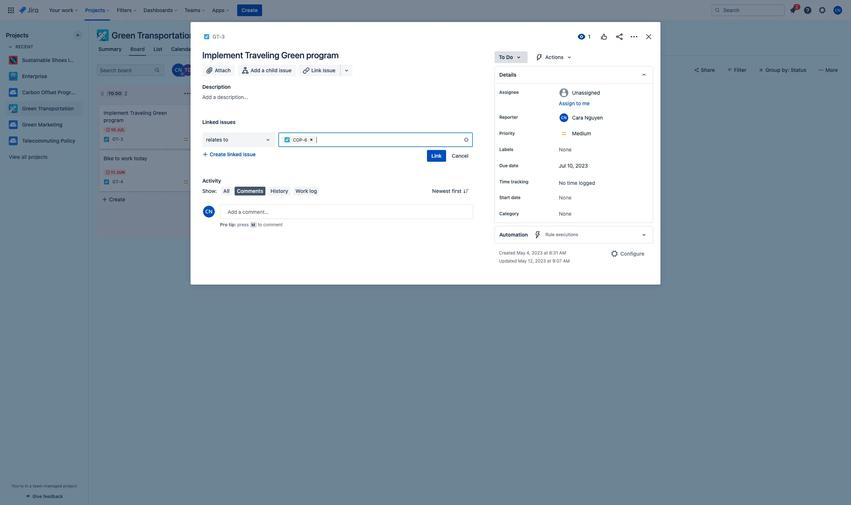 Task type: vqa. For each thing, say whether or not it's contained in the screenshot.
"executions" on the top right of the page
yes



Task type: describe. For each thing, give the bounding box(es) containing it.
issue inside button
[[243, 151, 256, 158]]

you're
[[11, 484, 24, 489]]

gt-3 inside "implement traveling green program" dialog
[[213, 33, 225, 40]]

0 horizontal spatial transportation
[[38, 105, 74, 112]]

1 vertical spatial at
[[547, 259, 551, 264]]

m
[[251, 222, 255, 227]]

program for bike to work today
[[104, 117, 124, 123]]

2 for to do 2
[[124, 90, 127, 97]]

work
[[296, 188, 308, 194]]

comments button
[[235, 187, 265, 196]]

gt-4 link
[[112, 179, 123, 185]]

may for created
[[517, 251, 525, 256]]

11
[[111, 170, 115, 175]]

add a description...
[[202, 94, 248, 100]]

2 inside 'create' banner
[[796, 4, 798, 9]]

first
[[452, 188, 462, 194]]

clear image
[[463, 137, 469, 143]]

calendar link
[[170, 43, 194, 56]]

issues link
[[277, 43, 296, 56]]

work log button
[[293, 187, 319, 196]]

telecommuting policy
[[22, 138, 75, 144]]

cop-
[[293, 137, 304, 143]]

assign to me
[[559, 100, 590, 106]]

carbon
[[22, 89, 40, 95]]

create inside primary element
[[242, 7, 258, 13]]

implement traveling green program dialog
[[191, 22, 661, 285]]

create banner
[[0, 0, 851, 21]]

add a child issue
[[251, 67, 292, 73]]

create button inside primary element
[[237, 4, 262, 16]]

nguyen
[[585, 114, 603, 121]]

comment
[[263, 222, 283, 228]]

jul inside "implement traveling green program" dialog
[[559, 163, 566, 169]]

newest
[[432, 188, 450, 194]]

gt- for the
[[216, 208, 224, 213]]

high image
[[276, 148, 282, 154]]

medium image
[[183, 137, 189, 142]]

6
[[304, 137, 307, 143]]

show:
[[202, 188, 217, 194]]

0 horizontal spatial create button
[[97, 193, 196, 206]]

no
[[559, 180, 566, 186]]

start
[[499, 195, 510, 201]]

actions button
[[531, 51, 578, 63]]

add for add a description...
[[202, 94, 212, 100]]

cara nguyen
[[572, 114, 603, 121]]

reporter
[[499, 115, 518, 120]]

none for category
[[559, 211, 572, 217]]

assign to me button
[[559, 100, 645, 107]]

cancel button
[[447, 150, 473, 162]]

1 vertical spatial 1
[[222, 220, 224, 227]]

create linked issue button
[[198, 150, 260, 159]]

implement for bike to work today
[[104, 110, 129, 116]]

cop-6
[[293, 137, 307, 143]]

progress
[[217, 91, 240, 96]]

implement bike-sharing program
[[207, 110, 263, 123]]

0 vertical spatial green transportation
[[112, 30, 194, 40]]

initiative
[[68, 57, 89, 63]]

newest first image
[[463, 188, 469, 194]]

a for description...
[[213, 94, 216, 100]]

green transportation link
[[6, 101, 79, 116]]

issue inside button
[[279, 67, 292, 73]]

1 horizontal spatial gt-3 link
[[213, 32, 225, 41]]

to for to do
[[499, 54, 505, 60]]

to do button
[[495, 51, 528, 63]]

activity
[[202, 178, 221, 184]]

task image for gt-1
[[207, 148, 213, 154]]

details
[[499, 72, 516, 78]]

26
[[214, 138, 220, 142]]

shoes
[[52, 57, 67, 63]]

primary element
[[4, 0, 712, 20]]

2 vertical spatial a
[[29, 484, 32, 489]]

link issue
[[311, 67, 335, 73]]

due date
[[499, 163, 518, 169]]

forms
[[231, 46, 246, 52]]

Linked issues text field
[[317, 136, 318, 144]]

Search board text field
[[98, 65, 153, 75]]

bike
[[104, 155, 114, 162]]

linked
[[227, 151, 242, 158]]

2 vertical spatial may
[[518, 259, 527, 264]]

pages
[[255, 46, 270, 52]]

reports
[[303, 46, 322, 52]]

in progress 2
[[212, 90, 246, 97]]

add for add a child issue
[[251, 67, 260, 73]]

me
[[582, 100, 590, 106]]

time tracking
[[499, 179, 528, 185]]

sustainable shoes initiative link
[[6, 53, 89, 68]]

relates to
[[206, 137, 228, 143]]

link web pages and more image
[[342, 66, 351, 75]]

created
[[499, 251, 515, 256]]

gt-1 link
[[216, 148, 226, 154]]

clear image
[[309, 137, 314, 143]]

configure
[[620, 251, 644, 257]]

actions image
[[630, 32, 638, 41]]

close image
[[644, 32, 653, 41]]

bike-
[[233, 110, 246, 116]]

press
[[237, 222, 249, 228]]

1 vertical spatial am
[[563, 259, 570, 264]]

gt-5
[[216, 208, 227, 213]]

pro tip: press m to comment
[[220, 222, 283, 228]]

give feedback
[[33, 494, 63, 500]]

to do
[[499, 54, 513, 60]]

log
[[309, 188, 317, 194]]

link for link issue
[[311, 67, 321, 73]]

program for get out the car
[[207, 117, 227, 123]]

3 inside "implement traveling green program" dialog
[[221, 33, 225, 40]]

telecommuting policy link
[[6, 134, 79, 148]]

do for to do
[[506, 54, 513, 60]]

task image for gt-4
[[104, 179, 109, 185]]

1 vertical spatial 2023
[[532, 251, 543, 256]]

medium image
[[183, 179, 189, 185]]

out
[[217, 182, 226, 188]]

view all projects link
[[6, 151, 82, 164]]

enterprise link
[[6, 69, 79, 84]]

create inside create linked issue button
[[210, 151, 226, 158]]

logged
[[579, 180, 595, 186]]

due
[[499, 163, 508, 169]]

gt-5 link
[[216, 207, 227, 214]]

timeline
[[202, 46, 222, 52]]

add a child issue button
[[238, 65, 296, 76]]

issues
[[279, 46, 294, 52]]

labels
[[499, 147, 513, 152]]

traveling inside dialog
[[245, 50, 279, 60]]



Task type: locate. For each thing, give the bounding box(es) containing it.
1 vertical spatial none
[[559, 195, 572, 201]]

3 none from the top
[[559, 211, 572, 217]]

0 vertical spatial 3
[[221, 33, 225, 40]]

offset
[[41, 89, 56, 95]]

vote options: no one has voted for this issue yet. image
[[600, 32, 608, 41]]

gt- inside "implement traveling green program" dialog
[[213, 33, 221, 40]]

0 horizontal spatial issue
[[243, 151, 256, 158]]

2 horizontal spatial create
[[242, 7, 258, 13]]

newest first
[[432, 188, 462, 194]]

implement inside dialog
[[202, 50, 243, 60]]

to right bike
[[115, 155, 120, 162]]

green transportation
[[112, 30, 194, 40], [22, 105, 74, 112]]

sustainable
[[22, 57, 50, 63]]

0 horizontal spatial create
[[109, 196, 125, 203]]

task image
[[104, 137, 109, 142]]

0 horizontal spatial green transportation
[[22, 105, 74, 112]]

create linked issue
[[210, 151, 256, 158]]

implement traveling green program inside dialog
[[202, 50, 339, 60]]

green transportation up list
[[112, 30, 194, 40]]

do up details
[[506, 54, 513, 60]]

gt- down '11 jun'
[[112, 179, 120, 185]]

1 vertical spatial 3
[[120, 137, 123, 142]]

program inside implement bike-sharing program
[[207, 117, 227, 123]]

1 horizontal spatial transportation
[[137, 30, 194, 40]]

transportation up list
[[137, 30, 194, 40]]

3 up 'timeline'
[[221, 33, 225, 40]]

add inside button
[[251, 67, 260, 73]]

1 horizontal spatial green transportation
[[112, 30, 194, 40]]

share image
[[615, 32, 624, 41]]

traveling
[[245, 50, 279, 60], [130, 110, 151, 116]]

date right start
[[511, 195, 521, 201]]

give
[[33, 494, 42, 500]]

carbon offset program link
[[6, 85, 79, 100]]

cara nguyen image
[[173, 64, 184, 76], [284, 206, 293, 215]]

implement up linked issues in the top left of the page
[[207, 110, 232, 116]]

task image up 'timeline'
[[204, 34, 210, 40]]

program
[[306, 50, 339, 60], [104, 117, 124, 123], [207, 117, 227, 123]]

add left in
[[202, 94, 212, 100]]

created may 4, 2023 at 8:31 am updated may 12, 2023 at 9:07 am
[[499, 251, 570, 264]]

start date
[[499, 195, 521, 201]]

transportation down carbon offset program
[[38, 105, 74, 112]]

actions
[[545, 54, 564, 60]]

1 horizontal spatial link
[[431, 153, 442, 159]]

2 vertical spatial create
[[109, 196, 125, 203]]

1 vertical spatial may
[[517, 251, 525, 256]]

1 right 0
[[222, 220, 224, 227]]

implement traveling green program up 10 jul
[[104, 110, 167, 123]]

implement inside implement bike-sharing program
[[207, 110, 232, 116]]

collapse recent projects image
[[6, 43, 15, 51]]

gt- down 26 may
[[216, 148, 224, 154]]

0 vertical spatial gt-3
[[213, 33, 225, 40]]

1 vertical spatial create
[[210, 151, 226, 158]]

0 vertical spatial link
[[311, 67, 321, 73]]

child
[[266, 67, 278, 73]]

date for jul 10, 2023
[[509, 163, 518, 169]]

to
[[499, 54, 505, 60], [108, 91, 114, 96]]

0 vertical spatial am
[[559, 251, 566, 256]]

0 vertical spatial date
[[509, 163, 518, 169]]

1 vertical spatial green transportation
[[22, 105, 74, 112]]

description
[[202, 84, 231, 90]]

issue
[[279, 67, 292, 73], [323, 67, 335, 73], [243, 151, 256, 158]]

1 horizontal spatial gt-3
[[213, 33, 225, 40]]

1 horizontal spatial 3
[[221, 33, 225, 40]]

to for relates
[[223, 137, 228, 143]]

work log
[[296, 188, 317, 194]]

in
[[25, 484, 28, 489]]

0 vertical spatial implement traveling green program
[[202, 50, 339, 60]]

5
[[224, 208, 227, 213]]

2 horizontal spatial program
[[306, 50, 339, 60]]

labels pin to top. only you can see pinned fields. image
[[515, 147, 521, 153]]

transportation
[[137, 30, 194, 40], [38, 105, 74, 112]]

1 horizontal spatial program
[[207, 117, 227, 123]]

automation element
[[495, 226, 653, 244]]

am right "8:31"
[[559, 251, 566, 256]]

0 horizontal spatial link
[[311, 67, 321, 73]]

implement traveling green program up add a child issue
[[202, 50, 339, 60]]

list link
[[152, 43, 164, 56]]

program inside dialog
[[306, 50, 339, 60]]

0 / 1
[[217, 220, 224, 227]]

a down description
[[213, 94, 216, 100]]

projects
[[6, 32, 28, 39]]

the
[[227, 182, 235, 188]]

configure link
[[606, 248, 649, 260]]

am
[[559, 251, 566, 256], [563, 259, 570, 264]]

1 vertical spatial traveling
[[130, 110, 151, 116]]

0 vertical spatial create
[[242, 7, 258, 13]]

implement up attach
[[202, 50, 243, 60]]

may for 26
[[221, 138, 230, 142]]

0 horizontal spatial gt-3
[[112, 137, 123, 142]]

issue right child
[[279, 67, 292, 73]]

jira image
[[19, 6, 38, 15], [19, 6, 38, 15]]

0 horizontal spatial jul
[[117, 127, 125, 132]]

1 horizontal spatial issue
[[279, 67, 292, 73]]

history
[[271, 188, 288, 194]]

link for link
[[431, 153, 442, 159]]

1 vertical spatial create button
[[97, 193, 196, 206]]

date left due date pin to top. only you can see pinned fields. icon
[[509, 163, 518, 169]]

none down "no" at the right top of page
[[559, 195, 572, 201]]

green inside dialog
[[281, 50, 304, 60]]

1 vertical spatial implement traveling green program
[[104, 110, 167, 123]]

none up 10,
[[559, 146, 572, 153]]

0 horizontal spatial a
[[29, 484, 32, 489]]

26 may 2023 image
[[209, 137, 214, 143], [209, 137, 214, 143]]

may left 12,
[[518, 259, 527, 264]]

1 horizontal spatial traveling
[[245, 50, 279, 60]]

0 vertical spatial gt-3 link
[[213, 32, 225, 41]]

profile image of cara nguyen image
[[203, 206, 215, 218]]

3 down 10 jul
[[120, 137, 123, 142]]

0 horizontal spatial gt-3 link
[[112, 136, 123, 143]]

at left '9:07'
[[547, 259, 551, 264]]

1 vertical spatial transportation
[[38, 105, 74, 112]]

green transportation down the offset
[[22, 105, 74, 112]]

search image
[[714, 7, 720, 13]]

1 vertical spatial to
[[108, 91, 114, 96]]

sharing
[[246, 110, 263, 116]]

jul left 10,
[[559, 163, 566, 169]]

2 horizontal spatial issue
[[323, 67, 335, 73]]

program up 10
[[104, 117, 124, 123]]

Search field
[[712, 4, 785, 16]]

to right m
[[258, 222, 262, 228]]

tariq douglas image
[[284, 147, 293, 156]]

do inside the 'to do 2'
[[115, 91, 121, 96]]

task image left gt-4 link
[[104, 179, 109, 185]]

12,
[[528, 259, 534, 264]]

copy link to issue image
[[223, 33, 229, 39]]

10,
[[567, 163, 574, 169]]

jul right 10
[[117, 127, 125, 132]]

green marketing link
[[6, 117, 79, 132]]

no time logged
[[559, 180, 595, 186]]

get
[[207, 182, 216, 188]]

0 vertical spatial to
[[499, 54, 505, 60]]

0
[[217, 220, 221, 227]]

Add a comment… field
[[220, 205, 473, 219]]

at left "8:31"
[[544, 251, 548, 256]]

link down reports 'link'
[[311, 67, 321, 73]]

tab list
[[93, 43, 847, 56]]

2023 right 10,
[[575, 163, 588, 169]]

1 horizontal spatial a
[[213, 94, 216, 100]]

view
[[9, 154, 20, 160]]

to up details
[[499, 54, 505, 60]]

to left me on the top of the page
[[576, 100, 581, 106]]

tariq douglas image
[[182, 64, 194, 76]]

gt- down 10 jul
[[112, 137, 120, 142]]

projects
[[28, 154, 48, 160]]

gt-1
[[216, 148, 226, 154]]

2 none from the top
[[559, 195, 572, 201]]

do for to do 2
[[115, 91, 121, 96]]

summary link
[[97, 43, 123, 56]]

0 vertical spatial transportation
[[137, 30, 194, 40]]

1 vertical spatial date
[[511, 195, 521, 201]]

rule executions
[[546, 232, 578, 238]]

link
[[311, 67, 321, 73], [431, 153, 442, 159]]

0 horizontal spatial 2
[[124, 90, 127, 97]]

11 june 2023 image
[[105, 170, 111, 175], [105, 170, 111, 175]]

0 vertical spatial none
[[559, 146, 572, 153]]

gt- inside gt-4 link
[[112, 179, 120, 185]]

to for to do 2
[[108, 91, 114, 96]]

to for assign
[[576, 100, 581, 106]]

0 vertical spatial jul
[[117, 127, 125, 132]]

newest first button
[[428, 187, 473, 196]]

0 vertical spatial traveling
[[245, 50, 279, 60]]

0 vertical spatial may
[[221, 138, 230, 142]]

0 horizontal spatial cara nguyen image
[[173, 64, 184, 76]]

work
[[121, 155, 133, 162]]

gt- inside gt-1 link
[[216, 148, 224, 154]]

all
[[22, 154, 27, 160]]

1 vertical spatial a
[[213, 94, 216, 100]]

0 vertical spatial add
[[251, 67, 260, 73]]

1 vertical spatial jul
[[559, 163, 566, 169]]

2 for in progress 2
[[243, 90, 246, 97]]

issue right linked on the left top
[[243, 151, 256, 158]]

may left 4,
[[517, 251, 525, 256]]

time
[[499, 179, 510, 185]]

1 vertical spatial cara nguyen image
[[284, 206, 293, 215]]

0 horizontal spatial do
[[115, 91, 121, 96]]

linked
[[202, 119, 219, 125]]

gt- left copy link to issue image
[[213, 33, 221, 40]]

traveling inside implement traveling green program
[[130, 110, 151, 116]]

automation
[[499, 232, 528, 238]]

to for bike
[[115, 155, 120, 162]]

in
[[212, 91, 216, 96]]

linked issues
[[202, 119, 235, 125]]

1 horizontal spatial add
[[251, 67, 260, 73]]

0 horizontal spatial 3
[[120, 137, 123, 142]]

0 horizontal spatial to
[[108, 91, 114, 96]]

0 vertical spatial at
[[544, 251, 548, 256]]

10
[[111, 127, 116, 132]]

issue inside button
[[323, 67, 335, 73]]

4
[[120, 179, 123, 185]]

0 vertical spatial 2023
[[575, 163, 588, 169]]

program up link issue
[[306, 50, 339, 60]]

to right 26
[[223, 137, 228, 143]]

gt- right "profile image of cara nguyen"
[[216, 208, 224, 213]]

do down search board text box
[[115, 91, 121, 96]]

none
[[559, 146, 572, 153], [559, 195, 572, 201], [559, 211, 572, 217]]

1 horizontal spatial create
[[210, 151, 226, 158]]

gt- for work
[[112, 179, 120, 185]]

0 horizontal spatial add
[[202, 94, 212, 100]]

0 vertical spatial create button
[[237, 4, 262, 16]]

a right "in"
[[29, 484, 32, 489]]

11 jun
[[111, 170, 125, 175]]

task image
[[204, 34, 210, 40], [207, 148, 213, 154], [104, 179, 109, 185], [207, 207, 213, 213]]

cara nguyen image down history button
[[284, 206, 293, 215]]

1 vertical spatial link
[[431, 153, 442, 159]]

0 vertical spatial 1
[[224, 148, 226, 154]]

2 horizontal spatial 2
[[796, 4, 798, 9]]

am right '9:07'
[[563, 259, 570, 264]]

all
[[223, 188, 230, 194]]

1 none from the top
[[559, 146, 572, 153]]

green transportation inside green transportation link
[[22, 105, 74, 112]]

implement for get out the car
[[207, 110, 232, 116]]

recent
[[15, 44, 33, 50]]

link left cancel
[[431, 153, 442, 159]]

bike to work today
[[104, 155, 147, 162]]

to
[[576, 100, 581, 106], [223, 137, 228, 143], [115, 155, 120, 162], [258, 222, 262, 228]]

task image left gt-1 link
[[207, 148, 213, 154]]

managed
[[44, 484, 62, 489]]

0 vertical spatial do
[[506, 54, 513, 60]]

0 horizontal spatial implement traveling green program
[[104, 110, 167, 123]]

task image for gt-5
[[207, 207, 213, 213]]

cara nguyen image down calendar link
[[173, 64, 184, 76]]

calendar
[[171, 46, 193, 52]]

0 horizontal spatial program
[[104, 117, 124, 123]]

1 horizontal spatial jul
[[559, 163, 566, 169]]

1 horizontal spatial 2
[[243, 90, 246, 97]]

task image left gt-5 link
[[207, 207, 213, 213]]

1 left linked on the left top
[[224, 148, 226, 154]]

do
[[506, 54, 513, 60], [115, 91, 121, 96]]

1 vertical spatial gt-3
[[112, 137, 123, 142]]

tracking
[[511, 179, 528, 185]]

tab list containing board
[[93, 43, 847, 56]]

telecommuting
[[22, 138, 59, 144]]

a for child
[[262, 67, 264, 73]]

gt-3 link down 10 jul
[[112, 136, 123, 143]]

8:31
[[549, 251, 558, 256]]

menu bar inside "implement traveling green program" dialog
[[220, 187, 321, 196]]

team-
[[33, 484, 44, 489]]

0 vertical spatial cara nguyen image
[[173, 64, 184, 76]]

none up the executions
[[559, 211, 572, 217]]

implement traveling green program
[[202, 50, 339, 60], [104, 110, 167, 123]]

menu bar
[[220, 187, 321, 196]]

marketing
[[38, 122, 62, 128]]

assign
[[559, 100, 575, 106]]

to down search board text box
[[108, 91, 114, 96]]

time
[[567, 180, 577, 186]]

jun
[[116, 170, 125, 175]]

2 horizontal spatial a
[[262, 67, 264, 73]]

may right 26
[[221, 138, 230, 142]]

timeline link
[[200, 43, 224, 56]]

0 vertical spatial a
[[262, 67, 264, 73]]

4,
[[527, 251, 531, 256]]

issue left link web pages and more 'icon'
[[323, 67, 335, 73]]

do inside dropdown button
[[506, 54, 513, 60]]

a
[[262, 67, 264, 73], [213, 94, 216, 100], [29, 484, 32, 489]]

2 vertical spatial none
[[559, 211, 572, 217]]

none for labels
[[559, 146, 572, 153]]

carbon offset program
[[22, 89, 78, 95]]

gt-3 up 'timeline'
[[213, 33, 225, 40]]

list
[[154, 46, 162, 52]]

gt-4
[[112, 179, 123, 185]]

due date pin to top. only you can see pinned fields. image
[[520, 163, 526, 169]]

2023 right 4,
[[532, 251, 543, 256]]

a left child
[[262, 67, 264, 73]]

assignee
[[499, 90, 519, 95]]

2023 right 12,
[[535, 259, 546, 264]]

none for start date
[[559, 195, 572, 201]]

menu bar containing all
[[220, 187, 321, 196]]

1 vertical spatial gt-3 link
[[112, 136, 123, 143]]

cancel
[[452, 153, 468, 159]]

category
[[499, 211, 519, 217]]

add people image
[[198, 66, 207, 75]]

jul 10, 2023
[[559, 163, 588, 169]]

time tracking pin to top. only you can see pinned fields. image
[[530, 179, 536, 185]]

priority pin to top. only you can see pinned fields. image
[[516, 131, 522, 137]]

implement up 10 jul
[[104, 110, 129, 116]]

relates
[[206, 137, 222, 143]]

open image
[[264, 135, 272, 144]]

1 vertical spatial do
[[115, 91, 121, 96]]

gt-3
[[213, 33, 225, 40], [112, 137, 123, 142]]

get out the car
[[207, 182, 244, 188]]

1 horizontal spatial create button
[[237, 4, 262, 16]]

details element
[[495, 66, 653, 84]]

to inside the 'to do 2'
[[108, 91, 114, 96]]

10 july 2023 image
[[105, 127, 111, 133], [105, 127, 111, 133]]

program up 'relates to'
[[207, 117, 227, 123]]

a inside button
[[262, 67, 264, 73]]

gt- inside gt-5 link
[[216, 208, 224, 213]]

implement inside implement traveling green program
[[104, 110, 129, 116]]

1 horizontal spatial to
[[499, 54, 505, 60]]

0 horizontal spatial traveling
[[130, 110, 151, 116]]

1 horizontal spatial cara nguyen image
[[284, 206, 293, 215]]

to inside dropdown button
[[499, 54, 505, 60]]

1 vertical spatial add
[[202, 94, 212, 100]]

date for none
[[511, 195, 521, 201]]

9:07
[[552, 259, 562, 264]]

gt-3 down 10 jul
[[112, 137, 123, 142]]

1 horizontal spatial implement traveling green program
[[202, 50, 339, 60]]

gt- for green
[[112, 137, 120, 142]]

gt-3 link up 'timeline'
[[213, 32, 225, 41]]

3
[[221, 33, 225, 40], [120, 137, 123, 142]]

1 horizontal spatial do
[[506, 54, 513, 60]]

attach button
[[202, 65, 235, 76]]

to inside "button"
[[576, 100, 581, 106]]

add left child
[[251, 67, 260, 73]]

pages link
[[254, 43, 272, 56]]

2 vertical spatial 2023
[[535, 259, 546, 264]]



